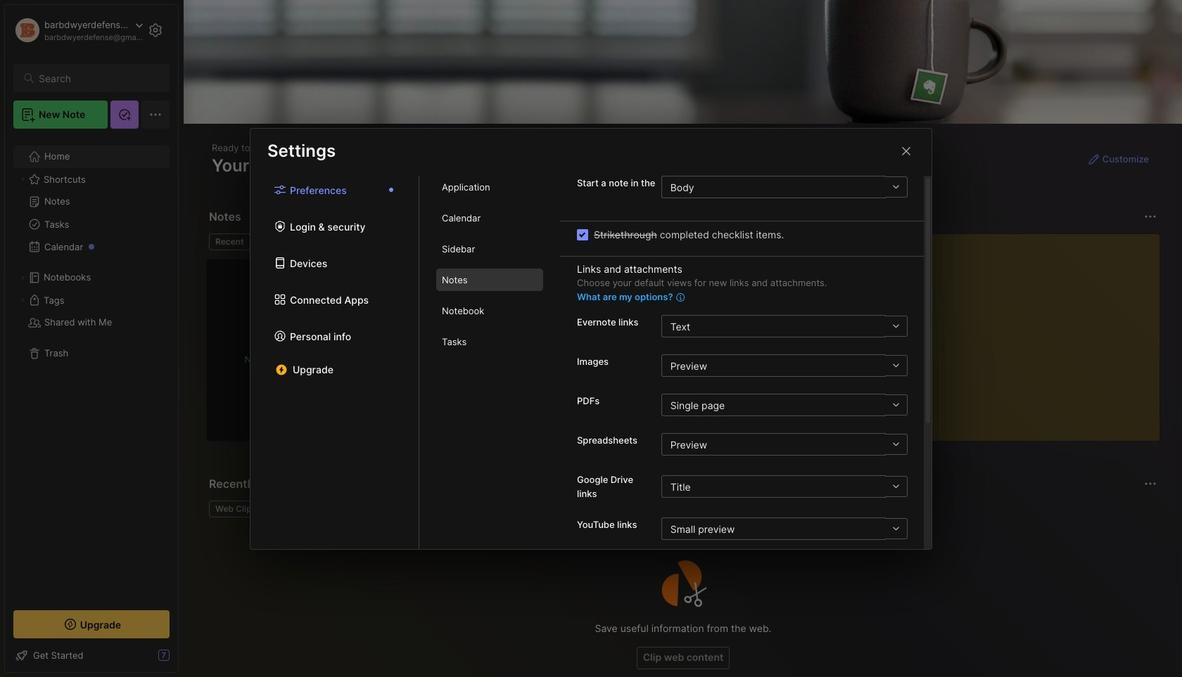 Task type: locate. For each thing, give the bounding box(es) containing it.
Choose default view option for YouTube links field
[[661, 518, 908, 540]]

Start a new note in the body or title. field
[[661, 176, 908, 198]]

None search field
[[39, 70, 157, 87]]

Start writing… text field
[[865, 234, 1159, 430]]

Choose default view option for Spreadsheets field
[[661, 433, 908, 456]]

Select30 checkbox
[[577, 229, 588, 240]]

expand notebooks image
[[18, 274, 27, 282]]

none search field inside main element
[[39, 70, 157, 87]]

settings image
[[147, 22, 164, 39]]

main element
[[0, 0, 183, 678]]

tree
[[5, 137, 178, 598]]

Choose default view option for Images field
[[661, 355, 908, 377]]

tab list
[[250, 176, 419, 549], [419, 176, 560, 549], [209, 234, 831, 250]]

tab
[[436, 176, 543, 198], [436, 207, 543, 229], [209, 234, 250, 250], [256, 234, 313, 250], [436, 238, 543, 260], [436, 269, 543, 291], [436, 300, 543, 322], [436, 331, 543, 353], [209, 501, 263, 518]]

expand tags image
[[18, 296, 27, 305]]

Choose default view option for Google Drive links field
[[661, 476, 908, 498]]



Task type: vqa. For each thing, say whether or not it's contained in the screenshot.
Expand Notebooks icon
yes



Task type: describe. For each thing, give the bounding box(es) containing it.
Search text field
[[39, 72, 157, 85]]

Choose default view option for Evernote links field
[[661, 315, 908, 338]]

close image
[[898, 142, 915, 159]]

tree inside main element
[[5, 137, 178, 598]]

Choose default view option for PDFs field
[[661, 394, 908, 417]]



